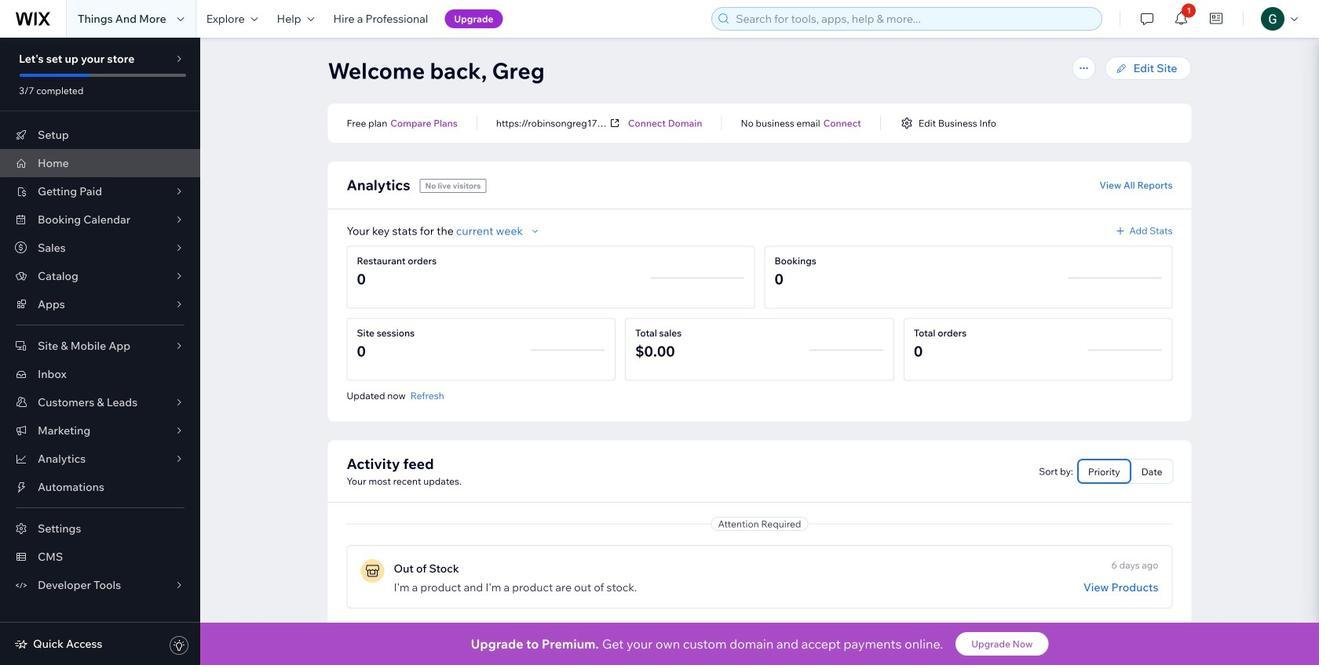 Task type: vqa. For each thing, say whether or not it's contained in the screenshot.
the search for tools, apps, help & more... field on the right
yes



Task type: locate. For each thing, give the bounding box(es) containing it.
Search for tools, apps, help & more... field
[[731, 8, 1097, 30]]



Task type: describe. For each thing, give the bounding box(es) containing it.
sidebar element
[[0, 38, 200, 666]]



